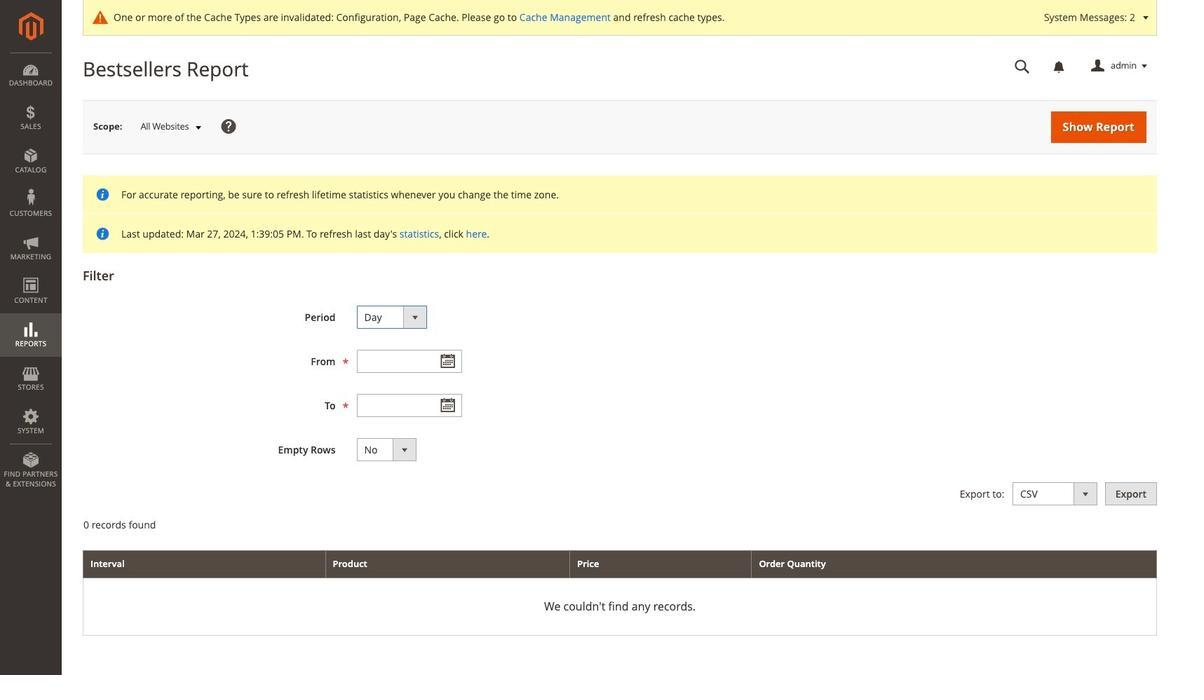 Task type: locate. For each thing, give the bounding box(es) containing it.
None text field
[[357, 350, 462, 373]]

menu bar
[[0, 53, 62, 496]]

None text field
[[1005, 54, 1040, 79], [357, 394, 462, 417], [1005, 54, 1040, 79], [357, 394, 462, 417]]



Task type: describe. For each thing, give the bounding box(es) containing it.
magento admin panel image
[[19, 12, 43, 41]]



